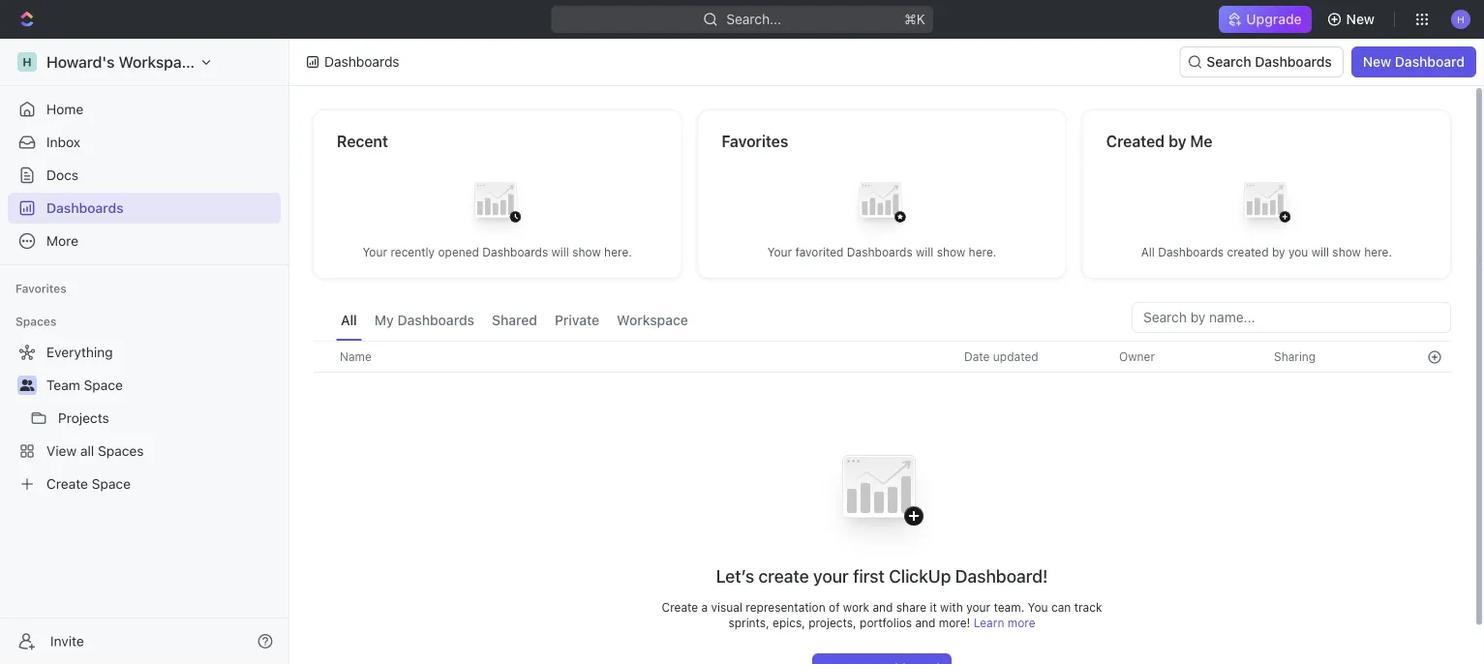 Task type: locate. For each thing, give the bounding box(es) containing it.
all inside button
[[341, 312, 357, 328]]

dashboards
[[324, 54, 400, 70], [1255, 54, 1332, 70], [46, 200, 124, 216], [483, 246, 548, 259], [847, 246, 913, 259], [1159, 246, 1224, 259], [398, 312, 475, 328]]

new dashboard button
[[1352, 46, 1477, 77]]

created
[[1227, 246, 1269, 259]]

2 your from the left
[[768, 246, 792, 259]]

0 horizontal spatial will
[[552, 246, 569, 259]]

team
[[46, 377, 80, 393]]

workspace right private
[[617, 312, 688, 328]]

1 horizontal spatial by
[[1272, 246, 1286, 259]]

shared
[[492, 312, 537, 328]]

0 horizontal spatial all
[[341, 312, 357, 328]]

by
[[1169, 132, 1187, 151], [1272, 246, 1286, 259]]

workspace up home link
[[119, 53, 199, 71]]

upgrade link
[[1220, 6, 1312, 33]]

view
[[46, 443, 77, 459]]

1 horizontal spatial h
[[1458, 13, 1465, 24]]

spaces
[[15, 315, 57, 328], [98, 443, 144, 459]]

0 vertical spatial spaces
[[15, 315, 57, 328]]

1 vertical spatial new
[[1363, 54, 1392, 70]]

create
[[46, 476, 88, 492], [662, 600, 698, 614]]

more
[[1008, 616, 1036, 629]]

row containing name
[[313, 341, 1452, 373]]

will
[[552, 246, 569, 259], [916, 246, 934, 259], [1312, 246, 1330, 259]]

create inside create space link
[[46, 476, 88, 492]]

your
[[363, 246, 387, 259], [768, 246, 792, 259]]

tab list
[[336, 302, 693, 341]]

1 vertical spatial workspace
[[617, 312, 688, 328]]

space up projects
[[84, 377, 123, 393]]

0 horizontal spatial workspace
[[119, 53, 199, 71]]

spaces down favorites button
[[15, 315, 57, 328]]

0 vertical spatial create
[[46, 476, 88, 492]]

created by me
[[1107, 132, 1213, 151]]

0 horizontal spatial h
[[23, 55, 32, 69]]

home
[[46, 101, 84, 117]]

projects
[[58, 410, 109, 426]]

new
[[1347, 11, 1375, 27], [1363, 54, 1392, 70]]

my dashboards button
[[370, 302, 479, 341]]

1 horizontal spatial workspace
[[617, 312, 688, 328]]

workspace
[[119, 53, 199, 71], [617, 312, 688, 328]]

recently
[[391, 246, 435, 259]]

private
[[555, 312, 600, 328]]

create space
[[46, 476, 131, 492]]

all dashboards created by you will show here.
[[1142, 246, 1393, 259]]

1 vertical spatial by
[[1272, 246, 1286, 259]]

0 vertical spatial space
[[84, 377, 123, 393]]

all for all
[[341, 312, 357, 328]]

0 vertical spatial and
[[873, 600, 893, 614]]

1 horizontal spatial here.
[[969, 246, 997, 259]]

by left me
[[1169, 132, 1187, 151]]

and up portfolios
[[873, 600, 893, 614]]

dashboards down the no favorited dashboards "image"
[[847, 246, 913, 259]]

and
[[873, 600, 893, 614], [916, 616, 936, 629]]

create down view
[[46, 476, 88, 492]]

0 horizontal spatial spaces
[[15, 315, 57, 328]]

1 vertical spatial your
[[967, 600, 991, 614]]

3 will from the left
[[1312, 246, 1330, 259]]

1 here. from the left
[[604, 246, 632, 259]]

0 vertical spatial new
[[1347, 11, 1375, 27]]

private button
[[550, 302, 604, 341]]

dashboards right my
[[398, 312, 475, 328]]

1 horizontal spatial your
[[967, 600, 991, 614]]

representation
[[746, 600, 826, 614]]

your
[[814, 565, 849, 586], [967, 600, 991, 614]]

2 will from the left
[[916, 246, 934, 259]]

your left recently
[[363, 246, 387, 259]]

howard's workspace, , element
[[17, 52, 37, 72]]

1 horizontal spatial your
[[768, 246, 792, 259]]

dashboards inside sidebar navigation
[[46, 200, 124, 216]]

h up 'dashboard' on the top of page
[[1458, 13, 1465, 24]]

inbox link
[[8, 127, 281, 158]]

search dashboards button
[[1180, 46, 1344, 77]]

by left you
[[1272, 246, 1286, 259]]

1 your from the left
[[363, 246, 387, 259]]

of
[[829, 600, 840, 614]]

all
[[1142, 246, 1155, 259], [341, 312, 357, 328]]

dashboards left created
[[1159, 246, 1224, 259]]

1 horizontal spatial and
[[916, 616, 936, 629]]

row
[[313, 341, 1452, 373]]

no favorited dashboards image
[[844, 167, 921, 245]]

2 horizontal spatial show
[[1333, 246, 1362, 259]]

your up learn
[[967, 600, 991, 614]]

1 horizontal spatial will
[[916, 246, 934, 259]]

new down new button
[[1363, 54, 1392, 70]]

2 horizontal spatial will
[[1312, 246, 1330, 259]]

share
[[897, 600, 927, 614]]

0 vertical spatial h
[[1458, 13, 1465, 24]]

0 horizontal spatial your
[[814, 565, 849, 586]]

tree
[[8, 337, 281, 500]]

1 horizontal spatial create
[[662, 600, 698, 614]]

2 horizontal spatial here.
[[1365, 246, 1393, 259]]

0 vertical spatial workspace
[[119, 53, 199, 71]]

tree inside sidebar navigation
[[8, 337, 281, 500]]

1 vertical spatial spaces
[[98, 443, 144, 459]]

will right you
[[1312, 246, 1330, 259]]

1 vertical spatial space
[[92, 476, 131, 492]]

dashboard!
[[956, 565, 1048, 586]]

1 vertical spatial create
[[662, 600, 698, 614]]

space for team space
[[84, 377, 123, 393]]

will up private
[[552, 246, 569, 259]]

here.
[[604, 246, 632, 259], [969, 246, 997, 259], [1365, 246, 1393, 259]]

new up the new dashboard on the top right of page
[[1347, 11, 1375, 27]]

1 horizontal spatial all
[[1142, 246, 1155, 259]]

2 here. from the left
[[969, 246, 997, 259]]

invite
[[50, 633, 84, 649]]

0 horizontal spatial your
[[363, 246, 387, 259]]

1 vertical spatial favorites
[[15, 282, 67, 295]]

1 horizontal spatial show
[[937, 246, 966, 259]]

0 horizontal spatial show
[[573, 246, 601, 259]]

docs link
[[8, 160, 281, 191]]

1 horizontal spatial spaces
[[98, 443, 144, 459]]

0 horizontal spatial create
[[46, 476, 88, 492]]

learn more link
[[974, 616, 1036, 629]]

home link
[[8, 94, 281, 125]]

create left 'a'
[[662, 600, 698, 614]]

1 vertical spatial h
[[23, 55, 32, 69]]

no recent dashboards image
[[459, 167, 536, 245]]

can
[[1052, 600, 1071, 614]]

favorited
[[796, 246, 844, 259]]

h left howard's
[[23, 55, 32, 69]]

create for create a visual representation of work and share it with your team. you can track sprints, epics, projects, portfolios and more!
[[662, 600, 698, 614]]

favorites
[[722, 132, 789, 151], [15, 282, 67, 295]]

0 horizontal spatial by
[[1169, 132, 1187, 151]]

projects,
[[809, 616, 857, 629]]

space
[[84, 377, 123, 393], [92, 476, 131, 492]]

dashboards inside tab list
[[398, 312, 475, 328]]

space down view all spaces
[[92, 476, 131, 492]]

1 horizontal spatial favorites
[[722, 132, 789, 151]]

0 horizontal spatial favorites
[[15, 282, 67, 295]]

and down 'it'
[[916, 616, 936, 629]]

clickup
[[889, 565, 951, 586]]

tree containing everything
[[8, 337, 281, 500]]

search
[[1207, 54, 1252, 70]]

created
[[1107, 132, 1165, 151]]

workspace button
[[612, 302, 693, 341]]

will down the no favorited dashboards "image"
[[916, 246, 934, 259]]

1 vertical spatial all
[[341, 312, 357, 328]]

h
[[1458, 13, 1465, 24], [23, 55, 32, 69]]

0 horizontal spatial here.
[[604, 246, 632, 259]]

spaces right all
[[98, 443, 144, 459]]

your left favorited
[[768, 246, 792, 259]]

0 vertical spatial all
[[1142, 246, 1155, 259]]

your up of
[[814, 565, 849, 586]]

show
[[573, 246, 601, 259], [937, 246, 966, 259], [1333, 246, 1362, 259]]

create inside create a visual representation of work and share it with your team. you can track sprints, epics, projects, portfolios and more!
[[662, 600, 698, 614]]

dashboards up more in the top left of the page
[[46, 200, 124, 216]]

⌘k
[[904, 11, 926, 27]]

with
[[941, 600, 963, 614]]



Task type: vqa. For each thing, say whether or not it's contained in the screenshot.
the bottommost "Name" dropdown button
no



Task type: describe. For each thing, give the bounding box(es) containing it.
shared button
[[487, 302, 542, 341]]

Search by name... text field
[[1144, 303, 1440, 332]]

2 show from the left
[[937, 246, 966, 259]]

create a visual representation of work and share it with your team. you can track sprints, epics, projects, portfolios and more!
[[662, 600, 1103, 629]]

my
[[375, 312, 394, 328]]

3 show from the left
[[1333, 246, 1362, 259]]

me
[[1191, 132, 1213, 151]]

create
[[759, 565, 809, 586]]

new button
[[1320, 4, 1387, 35]]

sprints,
[[729, 616, 770, 629]]

dashboards link
[[8, 193, 281, 224]]

howard's
[[46, 53, 115, 71]]

your for favorites
[[768, 246, 792, 259]]

view all spaces link
[[8, 436, 277, 467]]

user group image
[[20, 380, 34, 391]]

updated
[[994, 350, 1039, 364]]

all
[[80, 443, 94, 459]]

space for create space
[[92, 476, 131, 492]]

all button
[[336, 302, 362, 341]]

work
[[843, 600, 870, 614]]

new for new
[[1347, 11, 1375, 27]]

visual
[[711, 600, 743, 614]]

favorites button
[[8, 277, 74, 300]]

create for create space
[[46, 476, 88, 492]]

let's create your first clickup dashboard! row
[[313, 429, 1452, 664]]

epics,
[[773, 616, 806, 629]]

your inside create a visual representation of work and share it with your team. you can track sprints, epics, projects, portfolios and more!
[[967, 600, 991, 614]]

howard's workspace
[[46, 53, 199, 71]]

dashboards up recent
[[324, 54, 400, 70]]

new for new dashboard
[[1363, 54, 1392, 70]]

my dashboards
[[375, 312, 475, 328]]

h inside "element"
[[23, 55, 32, 69]]

let's
[[716, 565, 755, 586]]

dashboards down no recent dashboards image
[[483, 246, 548, 259]]

search...
[[726, 11, 782, 27]]

first
[[853, 565, 885, 586]]

1 will from the left
[[552, 246, 569, 259]]

team space
[[46, 377, 123, 393]]

you
[[1289, 246, 1309, 259]]

h inside dropdown button
[[1458, 13, 1465, 24]]

dashboards down upgrade
[[1255, 54, 1332, 70]]

your favorited dashboards will show here.
[[768, 246, 997, 259]]

let's create your first clickup dashboard!
[[716, 565, 1048, 586]]

date updated
[[965, 350, 1039, 364]]

portfolios
[[860, 616, 912, 629]]

1 show from the left
[[573, 246, 601, 259]]

create space link
[[8, 469, 277, 500]]

0 vertical spatial your
[[814, 565, 849, 586]]

0 vertical spatial favorites
[[722, 132, 789, 151]]

your recently opened dashboards will show here.
[[363, 246, 632, 259]]

more
[[46, 233, 78, 249]]

learn more
[[974, 616, 1036, 629]]

tab list containing all
[[336, 302, 693, 341]]

more!
[[939, 616, 971, 629]]

your for recent
[[363, 246, 387, 259]]

no data image
[[821, 429, 943, 564]]

inbox
[[46, 134, 80, 150]]

dashboard
[[1395, 54, 1465, 70]]

team space link
[[46, 370, 277, 401]]

all for all dashboards created by you will show here.
[[1142, 246, 1155, 259]]

search dashboards
[[1207, 54, 1332, 70]]

projects link
[[58, 403, 277, 434]]

1 vertical spatial and
[[916, 616, 936, 629]]

owner
[[1120, 350, 1155, 364]]

new dashboard
[[1363, 54, 1465, 70]]

h button
[[1446, 4, 1477, 35]]

view all spaces
[[46, 443, 144, 459]]

everything link
[[8, 337, 277, 368]]

you
[[1028, 600, 1048, 614]]

recent
[[337, 132, 388, 151]]

no created by me dashboards image
[[1228, 167, 1306, 245]]

0 vertical spatial by
[[1169, 132, 1187, 151]]

sharing
[[1275, 350, 1316, 364]]

date
[[965, 350, 990, 364]]

workspace inside sidebar navigation
[[119, 53, 199, 71]]

upgrade
[[1247, 11, 1302, 27]]

let's create your first clickup dashboard! table
[[313, 341, 1452, 664]]

workspace inside button
[[617, 312, 688, 328]]

it
[[930, 600, 937, 614]]

learn
[[974, 616, 1005, 629]]

0 horizontal spatial and
[[873, 600, 893, 614]]

track
[[1075, 600, 1103, 614]]

more button
[[8, 226, 281, 257]]

name
[[340, 350, 372, 364]]

date updated button
[[953, 342, 1050, 372]]

sidebar navigation
[[0, 39, 293, 664]]

opened
[[438, 246, 479, 259]]

3 here. from the left
[[1365, 246, 1393, 259]]

docs
[[46, 167, 78, 183]]

favorites inside button
[[15, 282, 67, 295]]

everything
[[46, 344, 113, 360]]

team.
[[994, 600, 1025, 614]]

a
[[702, 600, 708, 614]]



